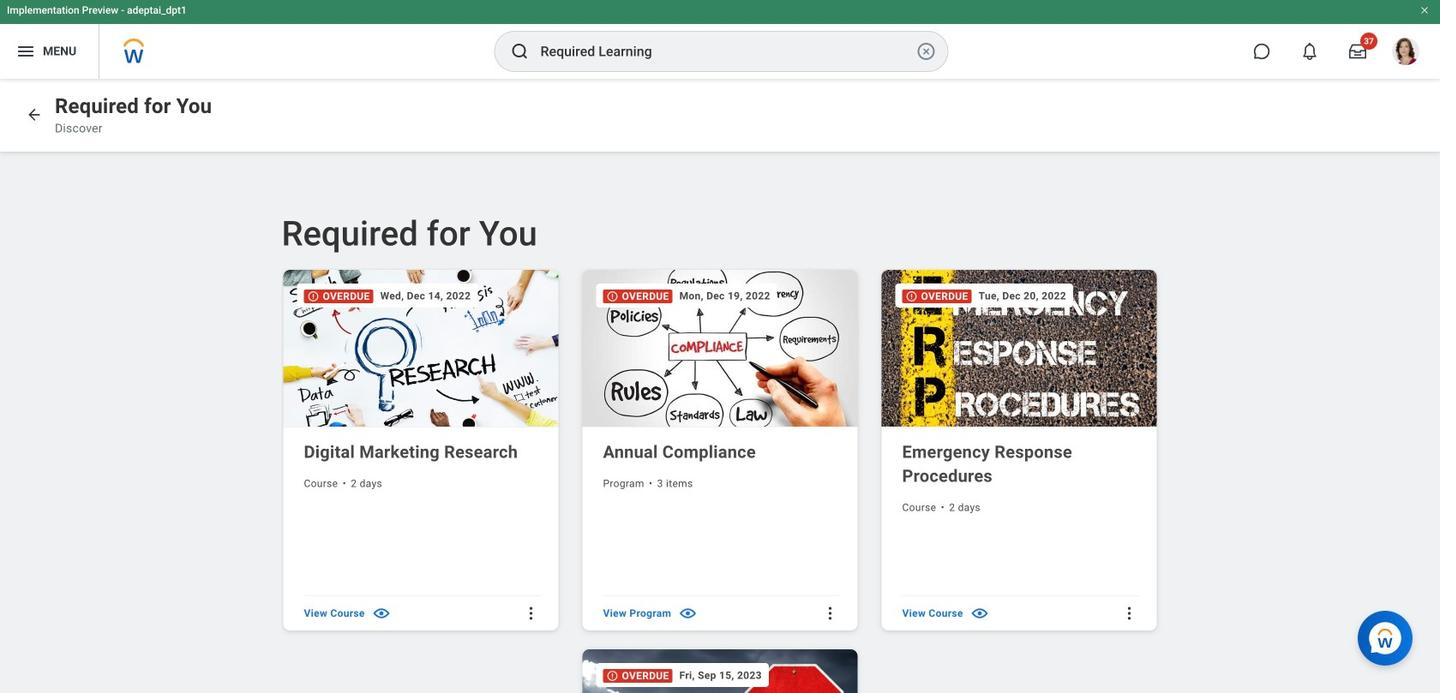 Task type: vqa. For each thing, say whether or not it's contained in the screenshot.
starting
no



Task type: describe. For each thing, give the bounding box(es) containing it.
justify image
[[15, 41, 36, 62]]

exclamation circle image for digital marketing research image
[[307, 290, 319, 302]]

visible image
[[970, 604, 990, 624]]

annual compliance image
[[583, 270, 861, 428]]

search image
[[510, 41, 530, 62]]

x circle image
[[916, 41, 937, 62]]

related actions vertical image
[[822, 605, 839, 622]]

Search Workday  search field
[[541, 33, 913, 70]]

workplace harassment & discrimination image
[[583, 650, 861, 694]]

digital marketing research image
[[283, 270, 562, 428]]



Task type: locate. For each thing, give the bounding box(es) containing it.
exclamation circle image for annual compliance image
[[607, 290, 619, 302]]

close environment banner image
[[1420, 5, 1430, 15]]

notifications large image
[[1302, 43, 1319, 60]]

exclamation circle image
[[307, 290, 319, 302], [607, 290, 619, 302], [906, 290, 918, 302], [607, 670, 619, 682]]

2 visible image from the left
[[678, 604, 698, 624]]

related actions vertical image
[[523, 605, 540, 622]]

arrow left image
[[26, 106, 43, 123]]

visible image for related actions vertical image
[[372, 604, 392, 624]]

1 horizontal spatial visible image
[[678, 604, 698, 624]]

0 horizontal spatial visible image
[[372, 604, 392, 624]]

emergency response procedures image
[[882, 270, 1160, 428]]

visible image
[[372, 604, 392, 624], [678, 604, 698, 624]]

banner
[[0, 0, 1440, 79]]

inbox large image
[[1350, 43, 1367, 60]]

exclamation circle image for workplace harassment & discrimination image
[[607, 670, 619, 682]]

visible image for related actions vertical icon
[[678, 604, 698, 624]]

exclamation circle image for emergency response procedures image
[[906, 290, 918, 302]]

profile logan mcneil image
[[1392, 38, 1420, 69]]

1 visible image from the left
[[372, 604, 392, 624]]



